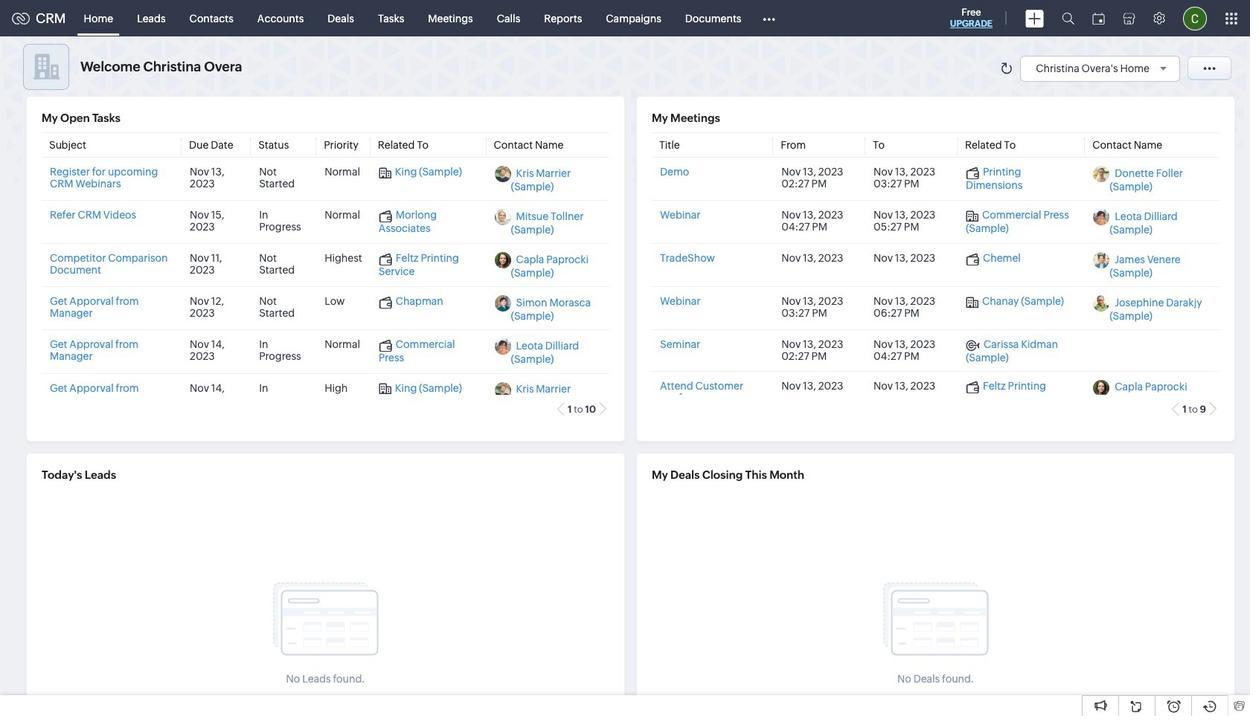 Task type: locate. For each thing, give the bounding box(es) containing it.
Other Modules field
[[753, 6, 785, 30]]

logo image
[[12, 12, 30, 24]]

create menu element
[[1016, 0, 1053, 36]]



Task type: describe. For each thing, give the bounding box(es) containing it.
calendar image
[[1092, 12, 1105, 24]]

profile element
[[1174, 0, 1216, 36]]

create menu image
[[1025, 9, 1044, 27]]

profile image
[[1183, 6, 1207, 30]]

search image
[[1062, 12, 1075, 25]]

search element
[[1053, 0, 1083, 36]]



Task type: vqa. For each thing, say whether or not it's contained in the screenshot.
NEXT RECORD icon on the right top
no



